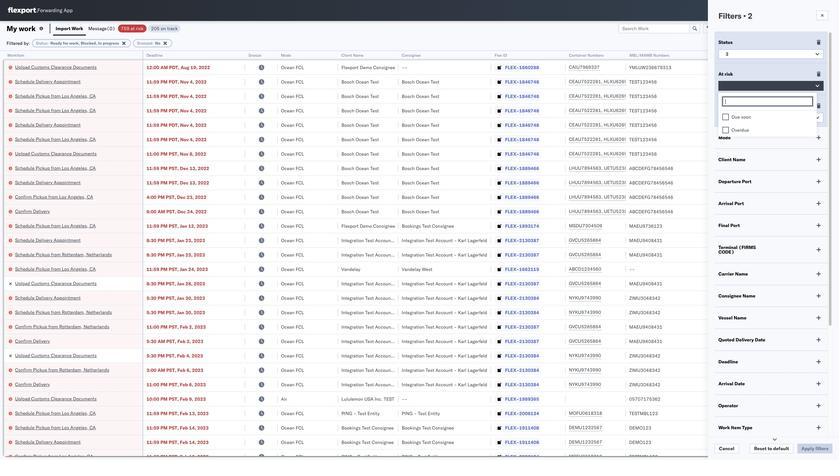 Task type: locate. For each thing, give the bounding box(es) containing it.
0 horizontal spatial client name
[[341, 53, 364, 58]]

2130387 for confirm delivery
[[519, 338, 539, 344]]

feb left 2,
[[180, 324, 188, 330]]

2 vertical spatial confirm delivery button
[[15, 381, 50, 388]]

8:30 down 11:59 pm pst, jan 24, 2023 in the bottom left of the page
[[146, 281, 156, 287]]

6, up 11:00 pm pst, feb 6, 2023
[[187, 367, 191, 373]]

upload customs clearance documents link for 10:00
[[15, 395, 97, 402]]

1 vertical spatial destination
[[791, 425, 815, 431]]

port down departure port
[[735, 201, 744, 207]]

2 schedule delivery appointment button from the top
[[15, 121, 81, 129]]

5 schedule delivery appointment button from the top
[[15, 295, 81, 302]]

snoozed for snoozed : no
[[137, 40, 152, 45]]

23, up 11:59 pm pst, jan 24, 2023 in the bottom left of the page
[[185, 252, 193, 258]]

23, down 12,
[[185, 237, 193, 243]]

pst, down 11:00 pm pst, nov 8, 2022
[[169, 165, 179, 171]]

work
[[72, 25, 83, 31], [719, 425, 730, 431]]

0 vertical spatial 6,
[[187, 367, 191, 373]]

6:00
[[146, 209, 156, 215]]

status
[[719, 39, 733, 45], [36, 40, 47, 45]]

at risk
[[719, 71, 733, 77]]

1 horizontal spatial operator
[[745, 53, 761, 58]]

30, down the 28,
[[185, 295, 193, 301]]

4 schedule from the top
[[15, 122, 34, 128]]

abcdefg78456546 for confirm delivery
[[629, 209, 673, 215]]

2 flex-2130384 from the top
[[505, 310, 539, 316]]

3 1889466 from the top
[[519, 194, 539, 200]]

jan down 11:59 pm pst, jan 12, 2023
[[177, 237, 184, 243]]

1 vertical spatial testmbl123
[[629, 454, 658, 460]]

1 horizontal spatial client name
[[719, 157, 746, 163]]

5:30 pm pst, jan 30, 2023 down 8:30 pm pst, jan 28, 2023
[[146, 295, 205, 301]]

13 schedule from the top
[[15, 309, 34, 315]]

2 schedule from the top
[[15, 93, 34, 99]]

confirm pickup from rotterdam, netherlands button
[[15, 323, 109, 331], [15, 367, 109, 374]]

confirm pickup from los angeles, ca link for 4:00 pm pst, dec 23, 2022
[[15, 194, 93, 200]]

confirm pickup from rotterdam, netherlands
[[15, 324, 109, 330], [15, 367, 109, 373]]

3 upload from the top
[[15, 280, 30, 286]]

agent
[[804, 237, 817, 243], [816, 266, 828, 272], [816, 425, 828, 431]]

pst, down 4:00 pm pst, dec 23, 2022
[[166, 209, 176, 215]]

0 vertical spatial risk
[[136, 25, 143, 31]]

1 vertical spatial flex-1911408
[[505, 439, 539, 445]]

am
[[160, 64, 168, 70], [158, 209, 165, 215], [158, 338, 165, 344], [158, 367, 165, 373]]

3 11:59 from the top
[[146, 108, 159, 114]]

1 vertical spatial 14,
[[189, 439, 196, 445]]

upload for 10:00 pm pst, feb 9, 2023
[[15, 396, 30, 402]]

resize handle column header for workitem
[[135, 51, 143, 460]]

0 vertical spatial port
[[742, 179, 752, 185]]

schedule pickup from rotterdam, netherlands for 5:30 pm pst, jan 30, 2023
[[15, 309, 112, 315]]

1 resize handle column header from the left
[[135, 51, 143, 460]]

23 ocean fcl from the top
[[281, 382, 304, 388]]

3 flex-1889466 from the top
[[505, 194, 539, 200]]

schedule delivery appointment button for 11:59 pm pdt, nov 4, 2022
[[15, 121, 81, 129]]

2 schedule pickup from los angeles, ca from the top
[[15, 107, 96, 113]]

operator down arrival date
[[719, 403, 738, 409]]

bosch
[[341, 79, 354, 85], [402, 79, 415, 85], [341, 93, 354, 99], [402, 93, 415, 99], [341, 108, 354, 114], [402, 108, 415, 114], [341, 122, 354, 128], [402, 122, 415, 128], [341, 137, 354, 142], [402, 137, 415, 142], [341, 151, 354, 157], [402, 151, 415, 157], [341, 165, 354, 171], [402, 165, 415, 171], [341, 180, 354, 186], [402, 180, 415, 186], [341, 194, 354, 200], [402, 194, 415, 200], [341, 209, 354, 215], [402, 209, 415, 215]]

am right 12:00
[[160, 64, 168, 70]]

1 horizontal spatial vandelay
[[402, 266, 421, 272]]

Search Work text field
[[618, 23, 690, 33]]

pst,
[[169, 151, 179, 157], [169, 165, 179, 171], [169, 180, 179, 186], [166, 194, 176, 200], [166, 209, 176, 215], [169, 223, 179, 229], [166, 237, 176, 243], [166, 252, 176, 258], [169, 266, 179, 272], [166, 281, 176, 287], [166, 295, 176, 301], [166, 310, 176, 316], [169, 324, 179, 330], [166, 338, 176, 344], [166, 353, 176, 359], [166, 367, 176, 373], [169, 382, 179, 388], [169, 396, 179, 402], [169, 411, 179, 416], [169, 425, 179, 431], [169, 439, 179, 445], [169, 454, 179, 460]]

angeles, for 7th the schedule pickup from los angeles, ca button from the top of the page
[[70, 410, 88, 416]]

customs for 11:00 pm pst, nov 8, 2022
[[31, 151, 50, 157]]

2 appointment from the top
[[54, 122, 81, 128]]

dec up 11:59 pm pst, jan 12, 2023
[[177, 209, 186, 215]]

14, up 16,
[[189, 439, 196, 445]]

customs for 10:00 pm pst, feb 9, 2023
[[31, 396, 50, 402]]

schedule delivery appointment for 11:59 pm pst, dec 13, 2022
[[15, 179, 81, 185]]

3 confirm delivery from the top
[[15, 381, 50, 387]]

2130387 for confirm pickup from rotterdam, netherlands
[[519, 324, 539, 330]]

jaehyung for maeu9408431
[[745, 237, 765, 243]]

1 vertical spatial schedule pickup from rotterdam, netherlands button
[[15, 309, 112, 316]]

0 vertical spatial 11:59 pm pst, feb 14, 2023
[[146, 425, 209, 431]]

1 schedule pickup from rotterdam, netherlands button from the top
[[15, 251, 112, 258]]

18 fcl from the top
[[296, 310, 304, 316]]

1 vertical spatial schedule pickup from rotterdam, netherlands link
[[15, 309, 112, 316]]

delivery for 5:30 pm pst, jan 30, 2023
[[36, 295, 52, 301]]

container numbers
[[569, 53, 604, 58]]

2 schedule pickup from rotterdam, netherlands link from the top
[[15, 309, 112, 316]]

nov for 1st the schedule pickup from los angeles, ca button from the top of the page
[[180, 93, 189, 99]]

upload customs clearance documents button
[[15, 64, 97, 71], [15, 150, 97, 158], [15, 395, 97, 403]]

17 ocean fcl from the top
[[281, 295, 304, 301]]

work right import
[[72, 25, 83, 31]]

schedule delivery appointment button for 5:30 pm pst, jan 30, 2023
[[15, 295, 81, 302]]

0 horizontal spatial status
[[36, 40, 47, 45]]

confirm delivery button for 11:00 pm pst, feb 6, 2023
[[15, 381, 50, 388]]

1 horizontal spatial snoozed
[[719, 103, 737, 109]]

13 fcl from the top
[[296, 237, 304, 243]]

pickup
[[36, 93, 50, 99], [36, 107, 50, 113], [36, 136, 50, 142], [36, 165, 50, 171], [33, 194, 47, 200], [36, 223, 50, 229], [36, 252, 50, 257], [36, 266, 50, 272], [36, 309, 50, 315], [33, 324, 47, 330], [33, 367, 47, 373], [36, 410, 50, 416], [36, 425, 50, 431], [33, 454, 47, 459]]

1 vertical spatial demo123
[[629, 439, 651, 445]]

11:59 pm pst, feb 14, 2023 for test
[[146, 439, 209, 445]]

filters
[[719, 11, 742, 21]]

2 vertical spatial upload customs clearance documents button
[[15, 395, 97, 403]]

1 confirm from the top
[[15, 194, 32, 200]]

1 vertical spatial 5:30 pm pst, jan 30, 2023
[[146, 310, 205, 316]]

0 vertical spatial confirm pickup from los angeles, ca button
[[15, 194, 93, 201]]

4 hlxu8034992 from the top
[[639, 122, 671, 128]]

status for status : ready for work, blocked, in progress
[[36, 40, 47, 45]]

am for 6:00
[[158, 209, 165, 215]]

1 vertical spatial confirm delivery button
[[15, 338, 50, 345]]

0 vertical spatial confirm pickup from rotterdam, netherlands link
[[15, 323, 109, 330]]

11:00 for 11:00 pm pst, nov 8, 2022
[[146, 151, 159, 157]]

gvcu5265864 for schedule delivery appointment
[[569, 237, 601, 243]]

2 vertical spatial jaehyung
[[745, 425, 765, 431]]

2 savant from the top
[[760, 79, 774, 85]]

1 fcl from the top
[[296, 64, 304, 70]]

test
[[370, 79, 379, 85], [431, 79, 439, 85], [370, 93, 379, 99], [431, 93, 439, 99], [370, 108, 379, 114], [431, 108, 439, 114], [370, 122, 379, 128], [431, 122, 439, 128], [370, 137, 379, 142], [431, 137, 439, 142], [370, 151, 379, 157], [431, 151, 439, 157], [370, 165, 379, 171], [431, 165, 439, 171], [370, 180, 379, 186], [431, 180, 439, 186], [370, 194, 379, 200], [431, 194, 439, 200], [370, 209, 379, 215], [431, 209, 439, 215], [422, 223, 431, 229], [365, 237, 374, 243], [426, 237, 434, 243], [781, 237, 789, 243], [365, 252, 374, 258], [426, 252, 434, 258], [781, 266, 789, 272], [365, 281, 374, 287], [426, 281, 434, 287], [365, 295, 374, 301], [426, 295, 434, 301], [365, 310, 374, 316], [426, 310, 434, 316], [365, 324, 374, 330], [426, 324, 434, 330], [365, 338, 374, 344], [426, 338, 434, 344], [365, 353, 374, 359], [426, 353, 434, 359], [365, 367, 374, 373], [426, 367, 434, 373], [365, 382, 374, 388], [426, 382, 434, 388], [358, 411, 366, 416], [418, 411, 427, 416], [362, 425, 371, 431], [422, 425, 431, 431], [781, 425, 789, 431], [362, 439, 371, 445], [422, 439, 431, 445], [358, 454, 366, 460], [418, 454, 427, 460]]

delivery for 8:30 pm pst, jan 23, 2023
[[36, 237, 52, 243]]

6 appointment from the top
[[54, 439, 81, 445]]

pst, up 11:59 pm pst, jan 24, 2023 in the bottom left of the page
[[166, 252, 176, 258]]

am for 3:00
[[158, 367, 165, 373]]

angeles, for 11:59 pm pst, feb 16, 2023's the confirm pickup from los angeles, ca button
[[68, 454, 86, 459]]

clearance for 12:00 am pdt, aug 19, 2022
[[51, 64, 72, 70]]

0 vertical spatial client
[[341, 53, 352, 58]]

entity
[[367, 411, 380, 416], [428, 411, 440, 416], [367, 454, 380, 460], [428, 454, 440, 460]]

1 vertical spatial 11:59 pm pst, dec 13, 2022
[[146, 180, 209, 186]]

30,
[[185, 295, 193, 301], [185, 310, 193, 316]]

1 omkar savant from the top
[[745, 64, 774, 70]]

8:30 up 11:59 pm pst, jan 24, 2023 in the bottom left of the page
[[146, 252, 156, 258]]

appointment for 11:59 pm pst, dec 13, 2022
[[54, 179, 81, 185]]

testmbl123
[[629, 411, 658, 416], [629, 454, 658, 460]]

final port
[[719, 223, 740, 228]]

id
[[503, 53, 507, 58]]

deadline down quoted at the bottom right
[[719, 359, 738, 365]]

2006134
[[519, 411, 539, 416], [519, 454, 539, 460]]

1 vertical spatial confirm pickup from los angeles, ca
[[15, 454, 93, 459]]

1 vertical spatial work
[[719, 425, 730, 431]]

2130387 for schedule delivery appointment
[[519, 237, 539, 243]]

0 horizontal spatial risk
[[136, 25, 143, 31]]

none checkbox inside list box
[[722, 127, 729, 133]]

--
[[402, 64, 408, 70], [629, 266, 635, 272], [402, 396, 408, 402]]

1 vertical spatial port
[[735, 201, 744, 207]]

24, for 2022
[[187, 209, 194, 215]]

2 lhuu7894563, from the top
[[569, 180, 603, 186]]

0 vertical spatial flex-2006134
[[505, 411, 539, 416]]

0 vertical spatial 11:59 pm pst, dec 13, 2022
[[146, 165, 209, 171]]

karl
[[398, 237, 406, 243], [458, 237, 466, 243], [398, 252, 406, 258], [458, 252, 466, 258], [398, 281, 406, 287], [458, 281, 466, 287], [398, 295, 406, 301], [458, 295, 466, 301], [398, 310, 406, 316], [458, 310, 466, 316], [398, 324, 406, 330], [458, 324, 466, 330], [398, 338, 406, 344], [458, 338, 466, 344], [398, 353, 406, 359], [458, 353, 466, 359], [398, 367, 406, 373], [458, 367, 466, 373], [398, 382, 406, 388], [458, 382, 466, 388]]

5 schedule from the top
[[15, 136, 34, 142]]

0 vertical spatial schedule pickup from rotterdam, netherlands link
[[15, 251, 112, 258]]

4,
[[190, 79, 194, 85], [190, 93, 194, 99], [190, 108, 194, 114], [190, 122, 194, 128], [190, 137, 194, 142], [186, 353, 191, 359]]

2 upload from the top
[[15, 151, 30, 157]]

5 schedule delivery appointment from the top
[[15, 295, 81, 301]]

2 jaehyung choi - test destination agent from the top
[[745, 425, 828, 431]]

-- for flex-1989365
[[402, 396, 408, 402]]

delivery for 11:59 pm pst, dec 13, 2022
[[36, 179, 52, 185]]

1 8:30 from the top
[[146, 237, 156, 243]]

jan down 8:30 pm pst, jan 28, 2023
[[177, 295, 184, 301]]

14, down 11:59 pm pst, feb 13, 2023
[[189, 425, 196, 431]]

6, for 11:00 pm pst, feb 6, 2023
[[189, 382, 193, 388]]

2023 down 8:30 pm pst, jan 28, 2023
[[194, 295, 205, 301]]

2 confirm delivery from the top
[[15, 338, 50, 344]]

hlxu8034992
[[639, 79, 671, 85], [639, 93, 671, 99], [639, 108, 671, 113], [639, 122, 671, 128], [639, 136, 671, 142], [639, 151, 671, 157]]

8,
[[190, 151, 194, 157]]

clearance for 11:00 pm pst, nov 8, 2022
[[51, 151, 72, 157]]

0 vertical spatial mofu0618318
[[569, 410, 602, 416]]

angeles, for 1st the schedule pickup from los angeles, ca button from the top of the page
[[70, 93, 88, 99]]

3 ocean fcl from the top
[[281, 93, 304, 99]]

rotterdam, for 8:30 pm pst, jan 23, 2023
[[62, 252, 85, 257]]

11:59 pm pdt, nov 4, 2022 for 1st the schedule pickup from los angeles, ca button from the top of the page
[[146, 93, 207, 99]]

0 vertical spatial 8:30 pm pst, jan 23, 2023
[[146, 237, 205, 243]]

27 flex- from the top
[[505, 439, 519, 445]]

testmbl123 for 11:59 pm pst, feb 13, 2023
[[629, 411, 658, 416]]

13, up 4:00 pm pst, dec 23, 2022
[[190, 180, 197, 186]]

0 vertical spatial 30,
[[185, 295, 193, 301]]

26 flex- from the top
[[505, 425, 519, 431]]

nov for schedule delivery appointment button for 11:59 pm pdt, nov 4, 2022
[[180, 122, 189, 128]]

1 vertical spatial demo
[[360, 223, 372, 229]]

1 vertical spatial confirm delivery link
[[15, 338, 50, 344]]

0 vertical spatial flex-1911408
[[505, 425, 539, 431]]

1 vertical spatial 24,
[[188, 266, 195, 272]]

11:00 pm pst, nov 8, 2022
[[146, 151, 206, 157]]

jaehyung choi - test destination agent
[[745, 266, 828, 272], [745, 425, 828, 431]]

jaehyung choi - test destination agent down jaehyung choi - test origin agent
[[745, 266, 828, 272]]

2 omkar from the top
[[745, 79, 759, 85]]

flex-1846748 for schedule delivery appointment button for 11:59 pm pdt, nov 4, 2022
[[505, 122, 539, 128]]

confirm pickup from rotterdam, netherlands for second confirm pickup from rotterdam, netherlands link from the bottom of the page
[[15, 324, 109, 330]]

8:30 pm pst, jan 23, 2023 down 11:59 pm pst, jan 12, 2023
[[146, 237, 205, 243]]

account
[[375, 237, 392, 243], [435, 237, 453, 243], [375, 252, 392, 258], [435, 252, 453, 258], [375, 281, 392, 287], [435, 281, 453, 287], [375, 295, 392, 301], [435, 295, 453, 301], [375, 310, 392, 316], [435, 310, 453, 316], [375, 324, 392, 330], [435, 324, 453, 330], [375, 338, 392, 344], [435, 338, 453, 344], [375, 353, 392, 359], [435, 353, 453, 359], [375, 367, 392, 373], [435, 367, 453, 373], [375, 382, 392, 388], [435, 382, 453, 388]]

file
[[727, 25, 735, 31]]

bosch ocean test
[[341, 79, 379, 85], [402, 79, 439, 85], [341, 93, 379, 99], [402, 93, 439, 99], [341, 108, 379, 114], [402, 108, 439, 114], [341, 122, 379, 128], [402, 122, 439, 128], [341, 137, 379, 142], [402, 137, 439, 142], [341, 151, 379, 157], [402, 151, 439, 157], [341, 165, 379, 171], [402, 165, 439, 171], [341, 180, 379, 186], [402, 180, 439, 186], [341, 194, 379, 200], [402, 194, 439, 200], [341, 209, 379, 215], [402, 209, 439, 215]]

1 confirm delivery from the top
[[15, 208, 50, 214]]

snoozed up the due
[[719, 103, 737, 109]]

mofu0618318 for 11:59 pm pst, feb 13, 2023
[[569, 410, 602, 416]]

0 vertical spatial confirm pickup from rotterdam, netherlands button
[[15, 323, 109, 331]]

resize handle column header for container numbers
[[618, 51, 626, 460]]

5:30 up 5:30 pm pst, feb 4, 2023
[[146, 338, 156, 344]]

demo
[[360, 64, 372, 70], [360, 223, 372, 229]]

snooze
[[249, 53, 262, 58]]

port for final port
[[731, 223, 740, 228]]

status up 3
[[719, 39, 733, 45]]

: left 'ready'
[[47, 40, 49, 45]]

1911408
[[519, 425, 539, 431], [519, 439, 539, 445]]

angeles, for 6th the schedule pickup from los angeles, ca button from the bottom of the page
[[70, 136, 88, 142]]

2 vertical spatial confirm delivery link
[[15, 381, 50, 388]]

forwarding app link
[[8, 7, 73, 14]]

2
[[748, 11, 753, 21]]

2 destination from the top
[[791, 425, 815, 431]]

1 schedule pickup from rotterdam, netherlands link from the top
[[15, 251, 112, 258]]

jaehyung for --
[[745, 266, 765, 272]]

my
[[7, 24, 17, 33]]

am for 12:00
[[160, 64, 168, 70]]

4 flex- from the top
[[505, 108, 519, 114]]

client inside 'button'
[[341, 53, 352, 58]]

am right 3:00
[[158, 367, 165, 373]]

risk
[[136, 25, 143, 31], [725, 71, 733, 77]]

0 horizontal spatial operator
[[719, 403, 738, 409]]

resize handle column header
[[135, 51, 143, 460], [237, 51, 245, 460], [270, 51, 278, 460], [330, 51, 338, 460], [391, 51, 399, 460], [484, 51, 491, 460], [558, 51, 566, 460], [618, 51, 626, 460], [734, 51, 742, 460], [795, 51, 802, 460], [822, 51, 830, 460]]

arrival for arrival port
[[719, 201, 733, 207]]

0 vertical spatial testmbl123
[[629, 411, 658, 416]]

3 11:00 from the top
[[146, 382, 159, 388]]

caiu7969337
[[569, 64, 600, 70]]

11:59 pm pst, dec 13, 2022 up 4:00 pm pst, dec 23, 2022
[[146, 180, 209, 186]]

1 abcdefg78456546 from the top
[[629, 165, 673, 171]]

1 vertical spatial snoozed
[[719, 103, 737, 109]]

am up 5:30 pm pst, feb 4, 2023
[[158, 338, 165, 344]]

flex-1846748 for 11:00 pm pst, nov 8, 2022 upload customs clearance documents button
[[505, 151, 539, 157]]

2 vertical spatial choi
[[766, 425, 775, 431]]

24, up 12,
[[187, 209, 194, 215]]

3,
[[187, 338, 191, 344]]

2 vertical spatial agent
[[816, 425, 828, 431]]

4 schedule delivery appointment from the top
[[15, 237, 81, 243]]

1 maeu9408431 from the top
[[629, 237, 662, 243]]

8:30 pm pst, jan 23, 2023 up 11:59 pm pst, jan 24, 2023 in the bottom left of the page
[[146, 252, 205, 258]]

destination up assignment
[[791, 425, 815, 431]]

west
[[422, 266, 432, 272]]

fcl
[[296, 64, 304, 70], [296, 79, 304, 85], [296, 93, 304, 99], [296, 108, 304, 114], [296, 122, 304, 128], [296, 137, 304, 142], [296, 151, 304, 157], [296, 165, 304, 171], [296, 180, 304, 186], [296, 194, 304, 200], [296, 209, 304, 215], [296, 223, 304, 229], [296, 237, 304, 243], [296, 252, 304, 258], [296, 266, 304, 272], [296, 281, 304, 287], [296, 295, 304, 301], [296, 310, 304, 316], [296, 324, 304, 330], [296, 338, 304, 344], [296, 353, 304, 359], [296, 367, 304, 373], [296, 382, 304, 388], [296, 411, 304, 416], [296, 425, 304, 431], [296, 439, 304, 445], [296, 454, 304, 460]]

1 jaehyung choi - test destination agent from the top
[[745, 266, 828, 272]]

21 ocean fcl from the top
[[281, 353, 304, 359]]

1 clearance from the top
[[51, 64, 72, 70]]

4 2130384 from the top
[[519, 367, 539, 373]]

8:30 down 6:00
[[146, 237, 156, 243]]

1 horizontal spatial mode
[[719, 135, 731, 141]]

9 fcl from the top
[[296, 180, 304, 186]]

flexport demo consignee
[[341, 64, 395, 70], [341, 223, 395, 229]]

10:00
[[146, 396, 159, 402]]

2 14, from the top
[[189, 439, 196, 445]]

8:30
[[146, 237, 156, 243], [146, 252, 156, 258], [146, 281, 156, 287]]

7 schedule pickup from los angeles, ca link from the top
[[15, 410, 96, 416]]

11:59 pm pst, feb 14, 2023 up 11:59 pm pst, feb 16, 2023 on the bottom
[[146, 439, 209, 445]]

0 vertical spatial confirm delivery link
[[15, 208, 50, 215]]

status left 'ready'
[[36, 40, 47, 45]]

1 schedule pickup from los angeles, ca link from the top
[[15, 93, 96, 99]]

omkar for seventh the schedule pickup from los angeles, ca button from the bottom of the page's schedule pickup from los angeles, ca link
[[745, 108, 759, 114]]

operator right 3
[[745, 53, 761, 58]]

7 flex- from the top
[[505, 151, 519, 157]]

3 button
[[719, 49, 824, 59]]

feb up 3:00 am pst, feb 6, 2023
[[177, 353, 185, 359]]

1 vertical spatial agent
[[816, 266, 828, 272]]

0 vertical spatial 2006134
[[519, 411, 539, 416]]

list box
[[719, 110, 817, 137]]

pst, up 5:30 pm pst, feb 4, 2023
[[166, 338, 176, 344]]

0 vertical spatial --
[[402, 64, 408, 70]]

0 horizontal spatial no
[[155, 40, 160, 45]]

schedule pickup from los angeles, ca link for fourth the schedule pickup from los angeles, ca button
[[15, 165, 96, 171]]

nov for seventh the schedule pickup from los angeles, ca button from the bottom of the page
[[180, 108, 189, 114]]

client name inside 'button'
[[341, 53, 364, 58]]

4 nyku9743990 from the top
[[569, 367, 601, 373]]

feb up 11:00 pm pst, feb 6, 2023
[[177, 367, 185, 373]]

jaehyung up (firms
[[745, 237, 765, 243]]

import work
[[56, 25, 83, 31]]

demu1232567
[[569, 425, 602, 431], [569, 439, 602, 445]]

destination down the origin
[[791, 266, 815, 272]]

2 fcl from the top
[[296, 79, 304, 85]]

confirm delivery button
[[15, 208, 50, 215], [15, 338, 50, 345], [15, 381, 50, 388]]

0 vertical spatial 23,
[[187, 194, 194, 200]]

choi for maeu9408431
[[766, 237, 775, 243]]

schedule pickup from rotterdam, netherlands button
[[15, 251, 112, 258], [15, 309, 112, 316]]

Search Shipments (/) text field
[[714, 6, 777, 15]]

0 vertical spatial demu1232567
[[569, 425, 602, 431]]

destination
[[791, 266, 815, 272], [791, 425, 815, 431]]

3:00 am pst, feb 6, 2023
[[146, 367, 203, 373]]

delivery for 11:00 pm pst, feb 6, 2023
[[33, 381, 50, 387]]

schedule delivery appointment for 8:30 pm pst, jan 23, 2023
[[15, 237, 81, 243]]

dec
[[180, 165, 188, 171], [180, 180, 188, 186], [177, 194, 186, 200], [177, 209, 186, 215]]

1 vertical spatial client
[[719, 157, 732, 163]]

2 schedule pickup from los angeles, ca button from the top
[[15, 107, 96, 114]]

confirm pickup from los angeles, ca button
[[15, 194, 93, 201], [15, 453, 93, 460]]

demu1232567 for test 20 wi team assignment
[[569, 439, 602, 445]]

1 vertical spatial flex-2006134
[[505, 454, 539, 460]]

upload customs clearance documents link for 11:00
[[15, 150, 97, 157]]

0 horizontal spatial snoozed
[[137, 40, 152, 45]]

2 zimu3048342 from the top
[[629, 310, 661, 316]]

origin
[[791, 237, 803, 243]]

3 ceau7522281, hlxu6269489, hlxu8034992 from the top
[[569, 108, 671, 113]]

2 ceau7522281, from the top
[[569, 93, 603, 99]]

2 clearance from the top
[[51, 151, 72, 157]]

1 vertical spatial date
[[735, 381, 745, 387]]

1 horizontal spatial work
[[719, 425, 730, 431]]

None text field
[[725, 99, 812, 105]]

ceau7522281, hlxu6269489, hlxu8034992 for schedule delivery appointment button for 11:59 pm pdt, nov 4, 2022
[[569, 122, 671, 128]]

ceau7522281, hlxu6269489, hlxu8034992 for 11:00 pm pst, nov 8, 2022 upload customs clearance documents button
[[569, 151, 671, 157]]

lhuu7894563, for schedule delivery appointment
[[569, 180, 603, 186]]

flexport for bookings test consignee
[[341, 223, 359, 229]]

4 schedule pickup from los angeles, ca from the top
[[15, 165, 96, 171]]

numbers inside "button"
[[588, 53, 604, 58]]

pst, up 11:00 pm pst, feb 2, 2023 at the bottom
[[166, 310, 176, 316]]

2 flexport demo consignee from the top
[[341, 223, 395, 229]]

feb down 10:00 pm pst, feb 9, 2023
[[180, 411, 188, 416]]

numbers up caiu7969337
[[588, 53, 604, 58]]

flex-1846748
[[505, 79, 539, 85], [505, 93, 539, 99], [505, 108, 539, 114], [505, 122, 539, 128], [505, 137, 539, 142], [505, 151, 539, 157]]

feb up 10:00 pm pst, feb 9, 2023
[[180, 382, 188, 388]]

5:30 up 11:00 pm pst, feb 2, 2023 at the bottom
[[146, 310, 156, 316]]

0 vertical spatial snoozed
[[137, 40, 152, 45]]

0 vertical spatial 11:00
[[146, 151, 159, 157]]

resize handle column header for mbl/mawb numbers
[[734, 51, 742, 460]]

1 horizontal spatial status
[[719, 39, 733, 45]]

11:59 pm pst, feb 14, 2023 down 11:59 pm pst, feb 13, 2023
[[146, 425, 209, 431]]

2023 right 3,
[[192, 338, 203, 344]]

delivery for 5:30 am pst, feb 3, 2023
[[33, 338, 50, 344]]

1 vertical spatial choi
[[766, 266, 775, 272]]

24, up the 28,
[[188, 266, 195, 272]]

choi up team on the right bottom
[[766, 425, 775, 431]]

pst, up 6:00 am pst, dec 24, 2022
[[166, 194, 176, 200]]

0 vertical spatial demo123
[[629, 425, 651, 431]]

schedule pickup from los angeles, ca
[[15, 93, 96, 99], [15, 107, 96, 113], [15, 136, 96, 142], [15, 165, 96, 171], [15, 223, 96, 229], [15, 266, 96, 272], [15, 410, 96, 416], [15, 425, 96, 431]]

0 vertical spatial 1911408
[[519, 425, 539, 431]]

14,
[[189, 425, 196, 431], [189, 439, 196, 445]]

terminal (firms code)
[[719, 245, 756, 255]]

schedule delivery appointment link for 11:59 pm pst, dec 13, 2022
[[15, 179, 81, 186]]

client
[[341, 53, 352, 58], [719, 157, 732, 163]]

1 horizontal spatial date
[[755, 337, 765, 343]]

2 vertical spatial --
[[402, 396, 408, 402]]

4 flex-1846748 from the top
[[505, 122, 539, 128]]

import work button
[[53, 21, 86, 36]]

0 vertical spatial confirm pickup from los angeles, ca
[[15, 194, 93, 200]]

blocked,
[[81, 40, 97, 45]]

1 schedule from the top
[[15, 79, 34, 84]]

: down 205
[[152, 40, 154, 45]]

2 lhuu7894563, uetu5238478 from the top
[[569, 180, 636, 186]]

pdt,
[[169, 64, 179, 70], [169, 79, 179, 85], [169, 93, 179, 99], [169, 108, 179, 114], [169, 122, 179, 128], [169, 137, 179, 142]]

23, up 6:00 am pst, dec 24, 2022
[[187, 194, 194, 200]]

item
[[731, 425, 741, 431]]

schedule pickup from rotterdam, netherlands for 8:30 pm pst, jan 23, 2023
[[15, 252, 112, 257]]

1 vertical spatial schedule pickup from rotterdam, netherlands
[[15, 309, 112, 315]]

1 vertical spatial confirm pickup from rotterdam, netherlands link
[[15, 367, 109, 373]]

2023 down 10:00 pm pst, feb 9, 2023
[[197, 411, 209, 416]]

no inside button
[[726, 115, 732, 121]]

13, down 8,
[[190, 165, 197, 171]]

11:00
[[146, 151, 159, 157], [146, 324, 159, 330], [146, 382, 159, 388]]

2023 right the 28,
[[194, 281, 205, 287]]

3 flex-1846748 from the top
[[505, 108, 539, 114]]

0 vertical spatial deadline
[[146, 53, 162, 58]]

1 flex-2006134 from the top
[[505, 411, 539, 416]]

25 fcl from the top
[[296, 425, 304, 431]]

workitem button
[[4, 51, 136, 58]]

flex-2130384 button
[[495, 294, 540, 303], [495, 294, 540, 303], [495, 308, 540, 317], [495, 308, 540, 317], [495, 351, 540, 360], [495, 351, 540, 360], [495, 366, 540, 375], [495, 366, 540, 375], [495, 380, 540, 389], [495, 380, 540, 389]]

0 horizontal spatial deadline
[[146, 53, 162, 58]]

1889466 for schedule pickup from los angeles, ca
[[519, 165, 539, 171]]

0 vertical spatial work
[[72, 25, 83, 31]]

5 ocean fcl from the top
[[281, 122, 304, 128]]

work item type
[[719, 425, 753, 431]]

3 schedule from the top
[[15, 107, 34, 113]]

os button
[[816, 3, 831, 18]]

3 test123456 from the top
[[629, 108, 657, 114]]

2023 up 10:00 pm pst, feb 9, 2023
[[194, 382, 206, 388]]

choi for --
[[766, 266, 775, 272]]

1 30, from the top
[[185, 295, 193, 301]]

4 lhuu7894563, from the top
[[569, 208, 603, 214]]

2 ocean fcl from the top
[[281, 79, 304, 85]]

operator
[[745, 53, 761, 58], [719, 403, 738, 409]]

1 horizontal spatial :
[[152, 40, 154, 45]]

schedule delivery appointment link for 5:30 pm pst, jan 30, 2023
[[15, 295, 81, 301]]

1 vertical spatial confirm pickup from rotterdam, netherlands button
[[15, 367, 109, 374]]

date
[[755, 337, 765, 343], [735, 381, 745, 387]]

2 5:30 pm pst, jan 30, 2023 from the top
[[146, 310, 205, 316]]

2023 right 12,
[[197, 223, 208, 229]]

dec for schedule delivery appointment
[[180, 180, 188, 186]]

0 vertical spatial operator
[[745, 53, 761, 58]]

5:30 up 3:00
[[146, 353, 156, 359]]

0 vertical spatial upload customs clearance documents button
[[15, 64, 97, 71]]

11:59 pm pst, jan 12, 2023
[[146, 223, 208, 229]]

mbl/mawb numbers button
[[626, 51, 736, 58]]

import
[[56, 25, 71, 31]]

3 schedule delivery appointment button from the top
[[15, 179, 81, 186]]

1 vertical spatial 2006134
[[519, 454, 539, 460]]

4:00
[[146, 194, 156, 200]]

work inside button
[[72, 25, 83, 31]]

0 horizontal spatial numbers
[[588, 53, 604, 58]]

2 vertical spatial 11:00
[[146, 382, 159, 388]]

0 vertical spatial destination
[[791, 266, 815, 272]]

numbers inside button
[[653, 53, 669, 58]]

pst, down 8:30 pm pst, jan 28, 2023
[[166, 295, 176, 301]]

5:30 pm pst, jan 30, 2023 up 11:00 pm pst, feb 2, 2023 at the bottom
[[146, 310, 205, 316]]

0 horizontal spatial :
[[47, 40, 49, 45]]

6 hlxu6269489, from the top
[[604, 151, 637, 157]]

work left item
[[719, 425, 730, 431]]

30, up 2,
[[185, 310, 193, 316]]

0 vertical spatial 5:30 pm pst, jan 30, 2023
[[146, 295, 205, 301]]

1 flex- from the top
[[505, 64, 519, 70]]

snoozed down 205
[[137, 40, 152, 45]]

documents for 11:00 pm pst, nov 8, 2022
[[73, 151, 97, 157]]

3 schedule pickup from los angeles, ca button from the top
[[15, 136, 96, 143]]

ceau7522281,
[[569, 79, 603, 85], [569, 93, 603, 99], [569, 108, 603, 113], [569, 122, 603, 128], [569, 136, 603, 142], [569, 151, 603, 157]]

vandelay west
[[402, 266, 432, 272]]

11:59 for fourth the schedule pickup from los angeles, ca button from the bottom of the page
[[146, 223, 159, 229]]

3 fcl from the top
[[296, 93, 304, 99]]

mode button
[[278, 51, 332, 58]]

no up overdue
[[726, 115, 732, 121]]

11:59 pm pst, feb 16, 2023
[[146, 454, 209, 460]]

8 resize handle column header from the left
[[618, 51, 626, 460]]

dec up 4:00 pm pst, dec 23, 2022
[[180, 180, 188, 186]]

5 11:59 from the top
[[146, 137, 159, 142]]

name inside client name 'button'
[[353, 53, 364, 58]]

0 vertical spatial confirm pickup from los angeles, ca link
[[15, 194, 93, 200]]

5 hlxu6269489, from the top
[[604, 136, 637, 142]]

no down 205
[[155, 40, 160, 45]]

None checkbox
[[722, 127, 729, 133]]

0 vertical spatial mode
[[281, 53, 291, 58]]

2 11:59 from the top
[[146, 93, 159, 99]]

port for arrival port
[[735, 201, 744, 207]]

2 11:59 pm pst, dec 13, 2022 from the top
[[146, 180, 209, 186]]

2 vertical spatial confirm delivery
[[15, 381, 50, 387]]

pst, up 3:00 am pst, feb 6, 2023
[[166, 353, 176, 359]]

1 horizontal spatial no
[[726, 115, 732, 121]]

0 horizontal spatial vandelay
[[341, 266, 360, 272]]

feb left 3,
[[177, 338, 185, 344]]

1 vertical spatial arrival
[[719, 381, 733, 387]]

5 ceau7522281, hlxu6269489, hlxu8034992 from the top
[[569, 136, 671, 142]]

lululemon usa inc. test
[[341, 396, 394, 402]]

1 vertical spatial risk
[[725, 71, 733, 77]]

port right final
[[731, 223, 740, 228]]

1 schedule pickup from los angeles, ca button from the top
[[15, 93, 96, 100]]

24, for 2023
[[188, 266, 195, 272]]

test123456
[[629, 79, 657, 85], [629, 93, 657, 99], [629, 108, 657, 114], [629, 122, 657, 128], [629, 137, 657, 142], [629, 151, 657, 157]]

1 vertical spatial mode
[[719, 135, 731, 141]]

3 appointment from the top
[[54, 179, 81, 185]]

0 vertical spatial choi
[[766, 237, 775, 243]]

5 maeu9408431 from the top
[[629, 338, 662, 344]]

0 vertical spatial jaehyung choi - test destination agent
[[745, 266, 828, 272]]

testmbl123 for 11:59 pm pst, feb 16, 2023
[[629, 454, 658, 460]]

dec for confirm delivery
[[177, 209, 186, 215]]

flex-1889466 for confirm delivery
[[505, 209, 539, 215]]

flexport demo consignee for -
[[341, 64, 395, 70]]

None checkbox
[[722, 114, 729, 120]]

snoozed : no
[[137, 40, 160, 45]]

2 vertical spatial 8:30
[[146, 281, 156, 287]]

maeu9408431 for confirm delivery
[[629, 338, 662, 344]]



Task type: vqa. For each thing, say whether or not it's contained in the screenshot.


Task type: describe. For each thing, give the bounding box(es) containing it.
4 upload from the top
[[15, 353, 30, 358]]

23 flex- from the top
[[505, 382, 519, 388]]

message (0)
[[88, 25, 115, 31]]

2023 down 12,
[[194, 237, 205, 243]]

19 ocean fcl from the top
[[281, 324, 304, 330]]

default
[[773, 446, 789, 452]]

11:59 for fourth the schedule pickup from los angeles, ca button
[[146, 165, 159, 171]]

18 ocean fcl from the top
[[281, 310, 304, 316]]

2 flex- from the top
[[505, 79, 519, 85]]

feb left 9, in the bottom of the page
[[180, 396, 188, 402]]

1 vertical spatial operator
[[719, 403, 738, 409]]

6 test123456 from the top
[[629, 151, 657, 157]]

schedule pickup from los angeles, ca link for fourth the schedule pickup from los angeles, ca button from the bottom of the page
[[15, 222, 96, 229]]

by:
[[24, 40, 30, 46]]

exception
[[736, 25, 758, 31]]

4 hlxu6269489, from the top
[[604, 122, 637, 128]]

7 ocean fcl from the top
[[281, 151, 304, 157]]

2 8:30 from the top
[[146, 252, 156, 258]]

6:00 am pst, dec 24, 2022
[[146, 209, 207, 215]]

flex-1846748 for seventh the schedule pickup from los angeles, ca button from the bottom of the page
[[505, 108, 539, 114]]

3 8:30 from the top
[[146, 281, 156, 287]]

jan left the 28,
[[177, 281, 184, 287]]

upload customs clearance documents button for 10:00 pm pst, feb 9, 2023
[[15, 395, 97, 403]]

ceau7522281, hlxu6269489, hlxu8034992 for 1st the schedule pickup from los angeles, ca button from the top of the page
[[569, 93, 671, 99]]

11:00 for 11:00 pm pst, feb 2, 2023
[[146, 324, 159, 330]]

1 hlxu8034992 from the top
[[639, 79, 671, 85]]

27 fcl from the top
[[296, 454, 304, 460]]

progress
[[103, 40, 119, 45]]

16 ocean fcl from the top
[[281, 281, 304, 287]]

mbl/mawb
[[629, 53, 652, 58]]

status for status
[[719, 39, 733, 45]]

pst, up 5:30 am pst, feb 3, 2023
[[169, 324, 179, 330]]

forwarding app
[[37, 7, 73, 14]]

on
[[161, 25, 166, 31]]

due
[[732, 114, 740, 120]]

confirm delivery for 6:00 am pst, dec 24, 2022
[[15, 208, 50, 214]]

15 schedule from the top
[[15, 425, 34, 431]]

consignee button
[[399, 51, 485, 58]]

5 fcl from the top
[[296, 122, 304, 128]]

netherlands for 3:00
[[84, 367, 109, 373]]

arrival port
[[719, 201, 744, 207]]

ceau7522281, for seventh the schedule pickup from los angeles, ca button from the bottom of the page's schedule pickup from los angeles, ca link
[[569, 108, 603, 113]]

1660288
[[519, 64, 539, 70]]

schedule pickup from los angeles, ca link for 1st the schedule pickup from los angeles, ca button from the top of the page
[[15, 93, 96, 99]]

1893174
[[519, 223, 539, 229]]

jan up the 28,
[[180, 266, 187, 272]]

3 nyku9743990 from the top
[[569, 353, 601, 359]]

4 documents from the top
[[73, 353, 97, 358]]

2023 right 16,
[[197, 454, 209, 460]]

dec up 6:00 am pst, dec 24, 2022
[[177, 194, 186, 200]]

0 vertical spatial no
[[155, 40, 160, 45]]

jan up 11:00 pm pst, feb 2, 2023 at the bottom
[[177, 310, 184, 316]]

message
[[88, 25, 107, 31]]

numbers for container numbers
[[588, 53, 604, 58]]

9 schedule from the top
[[15, 237, 34, 243]]

flex id
[[495, 53, 507, 58]]

rotterdam, for 3:00 am pst, feb 6, 2023
[[59, 367, 82, 373]]

quoted delivery date
[[719, 337, 765, 343]]

lululemon
[[341, 396, 363, 402]]

assignment
[[779, 439, 803, 445]]

2006134 for 11:59 pm pst, feb 13, 2023
[[519, 411, 539, 416]]

confirm for confirm delivery link corresponding to 11:00
[[15, 381, 32, 387]]

los for fourth the schedule pickup from los angeles, ca button from the bottom of the page
[[62, 223, 69, 229]]

6 fcl from the top
[[296, 137, 304, 142]]

schedule pickup from los angeles, ca link for 7th the schedule pickup from los angeles, ca button from the top of the page
[[15, 410, 96, 416]]

test
[[745, 439, 753, 445]]

1 hlxu6269489, from the top
[[604, 79, 637, 85]]

mode inside button
[[281, 53, 291, 58]]

vessel
[[719, 315, 733, 321]]

2023 right 9, in the bottom of the page
[[194, 396, 206, 402]]

consignee name
[[719, 293, 756, 299]]

reset to default
[[754, 446, 789, 452]]

5 1846748 from the top
[[519, 137, 539, 142]]

agent for --
[[816, 266, 828, 272]]

11:59 for 11:59 pm pst, feb 14, 2023's schedule delivery appointment button
[[146, 439, 159, 445]]

3 flex-2130384 from the top
[[505, 353, 539, 359]]

3 1846748 from the top
[[519, 108, 539, 114]]

flex-2130387 for confirm pickup from rotterdam, netherlands
[[505, 324, 539, 330]]

5 schedule pickup from los angeles, ca from the top
[[15, 223, 96, 229]]

schedule delivery appointment button for 11:59 pm pst, dec 13, 2022
[[15, 179, 81, 186]]

14, for jaehyung choi - test destination agent
[[189, 425, 196, 431]]

carrier name
[[719, 271, 748, 277]]

confirm delivery for 5:30 am pst, feb 3, 2023
[[15, 338, 50, 344]]

5 11:59 pm pdt, nov 4, 2022 from the top
[[146, 137, 207, 142]]

pst, down 10:00 pm pst, feb 9, 2023
[[169, 411, 179, 416]]

1989365
[[519, 396, 539, 402]]

vandelay for vandelay
[[341, 266, 360, 272]]

departure
[[719, 179, 741, 185]]

22 fcl from the top
[[296, 367, 304, 373]]

3 gvcu5265864 from the top
[[569, 281, 601, 286]]

11:00 pm pst, feb 2, 2023
[[146, 324, 206, 330]]

terminal
[[719, 245, 738, 250]]

9,
[[189, 396, 193, 402]]

work,
[[69, 40, 80, 45]]

17 flex- from the top
[[505, 295, 519, 301]]

forwarding
[[37, 7, 62, 14]]

confirm pickup from los angeles, ca for 4:00 pm pst, dec 23, 2022
[[15, 194, 93, 200]]

destination for --
[[791, 266, 815, 272]]

19 flex- from the top
[[505, 324, 519, 330]]

jan left 12,
[[180, 223, 187, 229]]

3:00
[[146, 367, 156, 373]]

•
[[743, 11, 746, 21]]

2023 up 8:30 pm pst, jan 28, 2023
[[197, 266, 208, 272]]

1889466 for schedule delivery appointment
[[519, 180, 539, 186]]

los for 11:59 pm pst, feb 16, 2023's the confirm pickup from los angeles, ca button
[[59, 454, 66, 459]]

documents for 12:00 am pdt, aug 19, 2022
[[73, 64, 97, 70]]

nov for 11:00 pm pst, nov 8, 2022 upload customs clearance documents button
[[180, 151, 188, 157]]

3 2130384 from the top
[[519, 353, 539, 359]]

in
[[98, 40, 102, 45]]

2 hlxu6269489, from the top
[[604, 93, 637, 99]]

snoozed for snoozed
[[719, 103, 737, 109]]

filters • 2
[[719, 11, 753, 21]]

consignee inside consignee button
[[402, 53, 421, 58]]

2023 up 11:00 pm pst, feb 2, 2023 at the bottom
[[194, 310, 205, 316]]

team
[[767, 439, 778, 445]]

lhuu7894563, uetu5238478 for schedule delivery appointment
[[569, 180, 636, 186]]

2023 up 3:00 am pst, feb 6, 2023
[[192, 353, 203, 359]]

maeu9736123
[[629, 223, 662, 229]]

pst, down 11:59 pm pst, jan 12, 2023
[[166, 237, 176, 243]]

overdue
[[732, 127, 749, 133]]

3 upload customs clearance documents from the top
[[15, 280, 97, 286]]

20 fcl from the top
[[296, 338, 304, 344]]

uetu5238478 for confirm delivery
[[604, 208, 636, 214]]

3 omkar savant from the top
[[745, 93, 774, 99]]

4 savant from the top
[[760, 108, 774, 114]]

4:00 pm pst, dec 23, 2022
[[146, 194, 206, 200]]

angeles, for 8th the schedule pickup from los angeles, ca button from the top of the page
[[70, 425, 88, 431]]

gvcu5265864 for confirm delivery
[[569, 338, 601, 344]]

dec for schedule pickup from los angeles, ca
[[180, 165, 188, 171]]

11:59 pm pst, jan 24, 2023
[[146, 266, 208, 272]]

6 1846748 from the top
[[519, 151, 539, 157]]

numbers for mbl/mawb numbers
[[653, 53, 669, 58]]

ceau7522281, for schedule pickup from los angeles, ca link corresponding to 1st the schedule pickup from los angeles, ca button from the top of the page
[[569, 93, 603, 99]]

rotterdam, for 5:30 pm pst, jan 30, 2023
[[62, 309, 85, 315]]

aug
[[181, 64, 189, 70]]

2 test123456 from the top
[[629, 93, 657, 99]]

11:59 for 1st the schedule pickup from los angeles, ca button from the top of the page
[[146, 93, 159, 99]]

3 uetu5238478 from the top
[[604, 194, 636, 200]]

batch action
[[802, 25, 831, 31]]

schedule pickup from rotterdam, netherlands button for 8:30 pm pst, jan 23, 2023
[[15, 251, 112, 258]]

6 ocean fcl from the top
[[281, 137, 304, 142]]

pst, down 5:30 pm pst, feb 4, 2023
[[166, 367, 176, 373]]

clearance for 10:00 pm pst, feb 9, 2023
[[51, 396, 72, 402]]

air
[[281, 396, 287, 402]]

11:59 for seventh the schedule pickup from los angeles, ca button from the bottom of the page
[[146, 108, 159, 114]]

jan up 11:59 pm pst, jan 24, 2023 in the bottom left of the page
[[177, 252, 184, 258]]

no button
[[719, 113, 824, 123]]

0 vertical spatial date
[[755, 337, 765, 343]]

5 schedule pickup from los angeles, ca button from the top
[[15, 222, 96, 230]]

5:30 pm pst, feb 4, 2023
[[146, 353, 203, 359]]

23 fcl from the top
[[296, 382, 304, 388]]

status : ready for work, blocked, in progress
[[36, 40, 119, 45]]

0 vertical spatial 13,
[[190, 165, 197, 171]]

actions
[[806, 53, 820, 58]]

ceau7522281, for schedule delivery appointment link corresponding to 11:59 pm pdt, nov 4, 2022
[[569, 122, 603, 128]]

file exception
[[727, 25, 758, 31]]

1 vertical spatial --
[[629, 266, 635, 272]]

at
[[719, 71, 724, 77]]

appointment for 5:30 pm pst, jan 30, 2023
[[54, 295, 81, 301]]

cancel button
[[715, 444, 739, 454]]

6 hlxu8034992 from the top
[[639, 151, 671, 157]]

msdu7304509
[[569, 223, 602, 229]]

upload customs clearance documents button for 11:00 pm pst, nov 8, 2022
[[15, 150, 97, 158]]

upload customs clearance documents link for 12:00
[[15, 64, 97, 70]]

2 vertical spatial 13,
[[189, 411, 196, 416]]

2 confirm pickup from rotterdam, netherlands link from the top
[[15, 367, 109, 373]]

1 test123456 from the top
[[629, 79, 657, 85]]

6 schedule pickup from los angeles, ca button from the top
[[15, 266, 96, 273]]

1 ocean fcl from the top
[[281, 64, 304, 70]]

pst, up 4:00 pm pst, dec 23, 2022
[[169, 180, 179, 186]]

7 schedule from the top
[[15, 179, 34, 185]]

test 20 wi team assignment
[[745, 439, 803, 445]]

client name button
[[338, 51, 392, 58]]

flex-1662119
[[505, 266, 539, 272]]

agent for demo123
[[816, 425, 828, 431]]

departure port
[[719, 179, 752, 185]]

pst, up 11:59 pm pst, feb 16, 2023 on the bottom
[[169, 439, 179, 445]]

at
[[131, 25, 135, 31]]

6, for 3:00 am pst, feb 6, 2023
[[187, 367, 191, 373]]

22 flex- from the top
[[505, 367, 519, 373]]

16,
[[189, 454, 196, 460]]

pst, down 3:00 am pst, feb 6, 2023
[[169, 382, 179, 388]]

code)
[[719, 249, 734, 255]]

container
[[569, 53, 586, 58]]

12 flex- from the top
[[505, 223, 519, 229]]

pst, down 11:00 pm pst, feb 6, 2023
[[169, 396, 179, 402]]

2023 right 2,
[[194, 324, 206, 330]]

pst, down 6:00 am pst, dec 24, 2022
[[169, 223, 179, 229]]

flex
[[495, 53, 502, 58]]

flex-2130387 for schedule delivery appointment
[[505, 237, 539, 243]]

reset to default button
[[750, 444, 794, 454]]

1 5:30 from the top
[[146, 295, 156, 301]]

flex-1889466 for schedule pickup from los angeles, ca
[[505, 165, 539, 171]]

(0)
[[107, 25, 115, 31]]

pst, up 8:30 pm pst, jan 28, 2023
[[169, 266, 179, 272]]

usa
[[364, 396, 374, 402]]

8 flex- from the top
[[505, 165, 519, 171]]

05707175362
[[629, 396, 661, 402]]

5 ceau7522281, from the top
[[569, 136, 603, 142]]

1 8:30 pm pst, jan 23, 2023 from the top
[[146, 237, 205, 243]]

4 upload customs clearance documents link from the top
[[15, 352, 97, 359]]

10 resize handle column header from the left
[[795, 51, 802, 460]]

11:59 pm pst, feb 13, 2023
[[146, 411, 209, 416]]

2 1846748 from the top
[[519, 93, 539, 99]]

final
[[719, 223, 729, 228]]

pst, left 16,
[[169, 454, 179, 460]]

confirm for second confirm pickup from rotterdam, netherlands link from the bottom of the page
[[15, 324, 32, 330]]

gvcu5265864 for confirm pickup from rotterdam, netherlands
[[569, 324, 601, 330]]

feb left 16,
[[180, 454, 188, 460]]

11 fcl from the top
[[296, 209, 304, 215]]

1 11:59 from the top
[[146, 79, 159, 85]]

1 horizontal spatial client
[[719, 157, 732, 163]]

759 at risk
[[121, 25, 143, 31]]

action
[[816, 25, 831, 31]]

13 flex- from the top
[[505, 237, 519, 243]]

upload customs clearance documents for 12:00
[[15, 64, 97, 70]]

los for 1st the schedule pickup from los angeles, ca button from the top of the page
[[62, 93, 69, 99]]

resize handle column header for client name
[[391, 51, 399, 460]]

choi for demo123
[[766, 425, 775, 431]]

reset
[[754, 446, 767, 452]]

4 5:30 from the top
[[146, 353, 156, 359]]

flex-2006134 for 11:59 pm pst, feb 16, 2023
[[505, 454, 539, 460]]

2 2130384 from the top
[[519, 310, 539, 316]]

6 flex- from the top
[[505, 137, 519, 142]]

confirm delivery link for 6:00
[[15, 208, 50, 215]]

15 ocean fcl from the top
[[281, 266, 304, 272]]

mbl/mawb numbers
[[629, 53, 669, 58]]

demo for bookings
[[360, 223, 372, 229]]

1 vertical spatial 23,
[[185, 237, 193, 243]]

upload for 12:00 am pdt, aug 19, 2022
[[15, 64, 30, 70]]

lhuu7894563, uetu5238478 for schedule pickup from los angeles, ca
[[569, 165, 636, 171]]

delivery for 11:59 pm pdt, nov 4, 2022
[[36, 122, 52, 128]]

5 2130384 from the top
[[519, 382, 539, 388]]

1 flex-1846748 from the top
[[505, 79, 539, 85]]

1 confirm pickup from rotterdam, netherlands button from the top
[[15, 323, 109, 331]]

flexport. image
[[8, 7, 37, 14]]

cancel
[[719, 446, 735, 452]]

12 ocean fcl from the top
[[281, 223, 304, 229]]

2023 up 11:00 pm pst, feb 6, 2023
[[192, 367, 203, 373]]

work
[[19, 24, 36, 33]]

confirm pickup from los angeles, ca button for 11:59 pm pst, feb 16, 2023
[[15, 453, 93, 460]]

pst, left 8,
[[169, 151, 179, 157]]

7 schedule pickup from los angeles, ca button from the top
[[15, 410, 96, 417]]

angeles, for fourth the schedule pickup from los angeles, ca button from the bottom of the page
[[70, 223, 88, 229]]

pst, down 11:59 pm pst, feb 13, 2023
[[169, 425, 179, 431]]

10 flex- from the top
[[505, 194, 519, 200]]

8 schedule from the top
[[15, 223, 34, 229]]

11:59 for schedule delivery appointment button associated with 11:59 pm pst, dec 13, 2022
[[146, 180, 159, 186]]

(firms
[[739, 245, 756, 250]]

confirm for 4:00 pm pst, dec 23, 2022 the confirm pickup from los angeles, ca link
[[15, 194, 32, 200]]

1 vertical spatial client name
[[719, 157, 746, 163]]

1 horizontal spatial deadline
[[719, 359, 738, 365]]

feb up 11:59 pm pst, feb 16, 2023 on the bottom
[[180, 439, 188, 445]]

1 vertical spatial 13,
[[190, 180, 197, 186]]

2023 down 11:59 pm pst, feb 13, 2023
[[197, 425, 209, 431]]

2023 up 11:59 pm pst, jan 24, 2023 in the bottom left of the page
[[194, 252, 205, 258]]

21 flex- from the top
[[505, 353, 519, 359]]

2 2130387 from the top
[[519, 252, 539, 258]]

8 schedule pickup from los angeles, ca button from the top
[[15, 424, 96, 432]]

flex-2006134 for 11:59 pm pst, feb 13, 2023
[[505, 411, 539, 416]]

15 fcl from the top
[[296, 266, 304, 272]]

delivery for 11:59 pm pst, feb 14, 2023
[[36, 439, 52, 445]]

delivery for 6:00 am pst, dec 24, 2022
[[33, 208, 50, 214]]

20
[[755, 439, 760, 445]]

ceau7522281, hlxu6269489, hlxu8034992 for seventh the schedule pickup from los angeles, ca button from the bottom of the page
[[569, 108, 671, 113]]

los for 8th the schedule pickup from los angeles, ca button from the top of the page
[[62, 425, 69, 431]]

batch action button
[[792, 23, 835, 33]]

deadline inside "button"
[[146, 53, 162, 58]]

filtered by:
[[7, 40, 30, 46]]

list box containing due soon
[[719, 110, 817, 137]]

11:00 pm pst, feb 6, 2023
[[146, 382, 206, 388]]

type
[[742, 425, 753, 431]]

12:00
[[146, 64, 159, 70]]

flex-1911408 for test 20 wi team assignment
[[505, 439, 539, 445]]

3 clearance from the top
[[51, 280, 72, 286]]

28,
[[185, 281, 193, 287]]

4 clearance from the top
[[51, 353, 72, 358]]

wi
[[761, 439, 766, 445]]

feb down 11:59 pm pst, feb 13, 2023
[[180, 425, 188, 431]]

jaehyung for demo123
[[745, 425, 765, 431]]

5 test123456 from the top
[[629, 137, 657, 142]]

confirm for 11:59 pm pst, feb 16, 2023 the confirm pickup from los angeles, ca link
[[15, 454, 32, 459]]

11:59 for 7th the schedule pickup from los angeles, ca button from the top of the page
[[146, 411, 159, 416]]

flex-1893174
[[505, 223, 539, 229]]

appointment for 8:30 pm pst, jan 23, 2023
[[54, 237, 81, 243]]

2023 up 11:59 pm pst, feb 16, 2023 on the bottom
[[197, 439, 209, 445]]

3
[[726, 51, 729, 57]]

3 5:30 from the top
[[146, 338, 156, 344]]

1 schedule delivery appointment from the top
[[15, 79, 81, 84]]

1662119
[[519, 266, 539, 272]]

13 ocean fcl from the top
[[281, 237, 304, 243]]

angeles, for third the schedule pickup from los angeles, ca button from the bottom of the page
[[70, 266, 88, 272]]

demo for -
[[360, 64, 372, 70]]

os
[[821, 8, 827, 13]]

upload customs clearance documents button for 12:00 am pdt, aug 19, 2022
[[15, 64, 97, 71]]

pst, down 11:59 pm pst, jan 24, 2023 in the bottom left of the page
[[166, 281, 176, 287]]

2 hlxu8034992 from the top
[[639, 93, 671, 99]]

destination for demo123
[[791, 425, 815, 431]]

4 upload customs clearance documents from the top
[[15, 353, 97, 358]]

27 ocean fcl from the top
[[281, 454, 304, 460]]

12,
[[188, 223, 195, 229]]

9 ocean fcl from the top
[[281, 180, 304, 186]]

confirm delivery button for 6:00 am pst, dec 24, 2022
[[15, 208, 50, 215]]

abcdefg78456546 for schedule delivery appointment
[[629, 180, 673, 186]]



